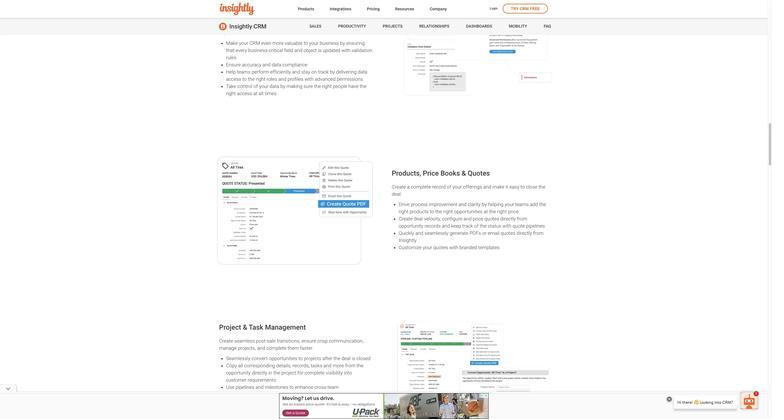Task type: describe. For each thing, give the bounding box(es) containing it.
the inside create a complete record of your offerings and make it easy to close the deal.
[[539, 184, 545, 190]]

2 vertical spatial &
[[243, 324, 247, 332]]

compliance
[[283, 62, 307, 68]]

1 horizontal spatial directly
[[500, 216, 516, 222]]

0 vertical spatial quotes
[[485, 216, 499, 222]]

0 vertical spatial from
[[517, 216, 527, 222]]

permissions
[[337, 76, 363, 82]]

crisp
[[317, 338, 328, 344]]

and down the after
[[324, 363, 332, 369]]

productivity link
[[338, 18, 366, 35]]

project & task management
[[219, 324, 306, 332]]

deal inside drive process improvement and clarity by helping your teams add the right products to the right opportunities at the right price create deal velocity, configure and price quotes directly from opportunity records and keep track of the status with quote pipelines quickly and seamlessly generate pdfs or email quotes directly from insightly customize your quotes with branded templates
[[414, 216, 423, 222]]

right down the drive
[[399, 209, 409, 215]]

critical
[[269, 47, 283, 53]]

to up control
[[242, 76, 247, 82]]

customer
[[226, 378, 247, 383]]

and right configure
[[464, 216, 472, 222]]

transitions,
[[277, 338, 300, 344]]

the down the helping
[[489, 209, 496, 215]]

ensure
[[302, 338, 316, 344]]

sure
[[304, 83, 313, 89]]

your up 'times'
[[259, 83, 269, 89]]

the up control
[[248, 76, 255, 82]]

convert
[[252, 356, 268, 362]]

data down roles
[[270, 83, 279, 89]]

is inside seamlessly convert opportunities to projects after the deal is closed copy all corresponding details, records, tasks and more from the opportunity directly in the project for complete visibility into customer requirements use pipelines and milestones to enhance cross-team communication tailor every project with custom fields and page layouts to deliver great outcomes to your customers
[[352, 356, 355, 362]]

is inside make your crm even more valuable to your business by ensuring that every business-critical field and object is updated with validation rules ensure accuracy and data compliance help teams perform efficiently and stay on track by delivering data access to the right roles and profiles with advanced permissions take control of your data by making sure the right people have the right access at all times
[[318, 47, 322, 53]]

pdfs
[[470, 230, 481, 236]]

and inside preserve data integrity, capture quality data, and deliver great experiences.
[[313, 23, 321, 28]]

data up permissions
[[358, 69, 367, 75]]

projects
[[383, 24, 403, 29]]

relationships
[[419, 24, 450, 29]]

roles
[[267, 76, 277, 82]]

create seamless post-sale transitions, ensure crisp communication, manage projects, and complete them faster.
[[219, 338, 364, 351]]

0 vertical spatial price
[[508, 209, 519, 215]]

and up profiles
[[292, 69, 300, 75]]

0 horizontal spatial price
[[473, 216, 483, 222]]

post-
[[256, 338, 267, 344]]

with down ensuring
[[342, 47, 351, 53]]

accuracy
[[242, 62, 261, 68]]

login link
[[490, 6, 498, 11]]

by left making
[[280, 83, 285, 89]]

of inside drive process improvement and clarity by helping your teams add the right products to the right opportunities at the right price create deal velocity, configure and price quotes directly from opportunity records and keep track of the status with quote pipelines quickly and seamlessly generate pdfs or email quotes directly from insightly customize your quotes with branded templates
[[474, 223, 479, 229]]

1 vertical spatial directly
[[517, 230, 532, 236]]

of inside create a complete record of your offerings and make it easy to close the deal.
[[447, 184, 451, 190]]

resources
[[395, 6, 414, 11]]

with up sure
[[305, 76, 314, 82]]

create for project & task management
[[219, 338, 233, 344]]

clarity
[[468, 202, 481, 207]]

products,
[[392, 169, 421, 178]]

all inside make your crm even more valuable to your business by ensuring that every business-critical field and object is updated with validation rules ensure accuracy and data compliance help teams perform efficiently and stay on track by delivering data access to the right roles and profiles with advanced permissions take control of your data by making sure the right people have the right access at all times
[[259, 91, 264, 96]]

even
[[261, 40, 271, 46]]

milestones
[[265, 385, 288, 390]]

layouts
[[329, 399, 345, 405]]

seamless
[[234, 338, 255, 344]]

and down requirements
[[256, 385, 264, 390]]

fields
[[295, 399, 307, 405]]

1 vertical spatial project
[[252, 399, 266, 405]]

rules
[[226, 55, 237, 60]]

sales link
[[309, 18, 321, 35]]

crm for try
[[520, 6, 529, 11]]

email
[[488, 230, 500, 236]]

by up advanced
[[330, 69, 335, 75]]

quotes
[[468, 169, 490, 178]]

insightly crm link
[[219, 18, 267, 35]]

the right the after
[[334, 356, 340, 362]]

and left clarity
[[459, 202, 467, 207]]

make
[[493, 184, 504, 190]]

projects
[[304, 356, 321, 362]]

times
[[265, 91, 277, 96]]

business-
[[248, 47, 269, 53]]

corresponding
[[244, 363, 275, 369]]

projects,
[[238, 346, 256, 351]]

create for products, price books & quotes
[[392, 184, 406, 190]]

integrity,
[[250, 23, 268, 28]]

and right quickly
[[415, 230, 423, 236]]

mobility link
[[509, 18, 527, 35]]

your inside create a complete record of your offerings and make it easy to close the deal.
[[453, 184, 462, 190]]

your right the helping
[[505, 202, 514, 207]]

have
[[349, 83, 359, 89]]

right down take
[[226, 91, 236, 96]]

create inside drive process improvement and clarity by helping your teams add the right products to the right opportunities at the right price create deal velocity, configure and price quotes directly from opportunity records and keep track of the status with quote pipelines quickly and seamlessly generate pdfs or email quotes directly from insightly customize your quotes with branded templates
[[399, 216, 413, 222]]

projects link
[[383, 18, 403, 35]]

opportunity inside drive process improvement and clarity by helping your teams add the right products to the right opportunities at the right price create deal velocity, configure and price quotes directly from opportunity records and keep track of the status with quote pipelines quickly and seamlessly generate pdfs or email quotes directly from insightly customize your quotes with branded templates
[[399, 223, 423, 229]]

deal inside seamlessly convert opportunities to projects after the deal is closed copy all corresponding details, records, tasks and more from the opportunity directly in the project for complete visibility into customer requirements use pipelines and milestones to enhance cross-team communication tailor every project with custom fields and page layouts to deliver great outcomes to your customers
[[342, 356, 351, 362]]

login
[[490, 7, 498, 10]]

efficiently
[[270, 69, 291, 75]]

stay
[[301, 69, 310, 75]]

the up or
[[480, 223, 487, 229]]

faq link
[[544, 18, 551, 35]]

with inside seamlessly convert opportunities to projects after the deal is closed copy all corresponding details, records, tasks and more from the opportunity directly in the project for complete visibility into customer requirements use pipelines and milestones to enhance cross-team communication tailor every project with custom fields and page layouts to deliver great outcomes to your customers
[[268, 399, 277, 405]]

great inside preserve data integrity, capture quality data, and deliver great experiences.
[[338, 23, 349, 28]]

right down the helping
[[497, 209, 507, 215]]

rules
[[252, 8, 269, 16]]

insightly logo image
[[220, 3, 254, 15]]

it
[[506, 184, 508, 190]]

records
[[425, 223, 441, 229]]

deliver inside preserve data integrity, capture quality data, and deliver great experiences.
[[323, 23, 336, 28]]

to right outcomes on the left bottom
[[261, 406, 265, 412]]

1 vertical spatial quotes
[[501, 230, 516, 236]]

complete inside create a complete record of your offerings and make it easy to close the deal.
[[411, 184, 431, 190]]

process
[[411, 202, 428, 207]]

teams inside drive process improvement and clarity by helping your teams add the right products to the right opportunities at the right price create deal velocity, configure and price quotes directly from opportunity records and keep track of the status with quote pipelines quickly and seamlessly generate pdfs or email quotes directly from insightly customize your quotes with branded templates
[[515, 202, 529, 207]]

track inside drive process improvement and clarity by helping your teams add the right products to the right opportunities at the right price create deal velocity, configure and price quotes directly from opportunity records and keep track of the status with quote pipelines quickly and seamlessly generate pdfs or email quotes directly from insightly customize your quotes with branded templates
[[463, 223, 473, 229]]

customers
[[277, 406, 300, 412]]

valuable
[[285, 40, 303, 46]]

a
[[407, 184, 410, 190]]

business
[[320, 40, 339, 46]]

seamlessly convert opportunities to projects after the deal is closed copy all corresponding details, records, tasks and more from the opportunity directly in the project for complete visibility into customer requirements use pipelines and milestones to enhance cross-team communication tailor every project with custom fields and page layouts to deliver great outcomes to your customers
[[226, 356, 371, 412]]

0 vertical spatial insightly
[[229, 23, 252, 30]]

to up object
[[304, 40, 308, 46]]

insightly inside drive process improvement and clarity by helping your teams add the right products to the right opportunities at the right price create deal velocity, configure and price quotes directly from opportunity records and keep track of the status with quote pipelines quickly and seamlessly generate pdfs or email quotes directly from insightly customize your quotes with branded templates
[[399, 238, 417, 243]]

profiles
[[288, 76, 304, 82]]

your down the seamlessly
[[423, 245, 432, 251]]

offerings
[[463, 184, 482, 190]]

validation
[[219, 8, 250, 16]]

the right add
[[539, 202, 546, 207]]

for
[[297, 370, 303, 376]]

your up object
[[309, 40, 319, 46]]

data up the efficiently
[[272, 62, 281, 68]]

and inside create seamless post-sale transitions, ensure crisp communication, manage projects, and complete them faster.
[[257, 346, 265, 351]]

to right layouts
[[346, 399, 350, 405]]

complete inside create seamless post-sale transitions, ensure crisp communication, manage projects, and complete them faster.
[[267, 346, 287, 351]]

the right in
[[274, 370, 280, 376]]

communication
[[226, 392, 260, 398]]

more inside make your crm even more valuable to your business by ensuring that every business-critical field and object is updated with validation rules ensure accuracy and data compliance help teams perform efficiently and stay on track by delivering data access to the right roles and profiles with advanced permissions take control of your data by making sure the right people have the right access at all times
[[273, 40, 284, 46]]

faster.
[[300, 346, 313, 351]]

copy
[[226, 363, 237, 369]]

records,
[[293, 363, 310, 369]]

cross-
[[314, 385, 328, 390]]

relationships link
[[419, 18, 450, 35]]

validation rules image
[[394, 8, 559, 100]]

preserve
[[219, 23, 238, 28]]

the down closed
[[357, 363, 363, 369]]

opportunities inside drive process improvement and clarity by helping your teams add the right products to the right opportunities at the right price create deal velocity, configure and price quotes directly from opportunity records and keep track of the status with quote pipelines quickly and seamlessly generate pdfs or email quotes directly from insightly customize your quotes with branded templates
[[454, 209, 483, 215]]

2 horizontal spatial &
[[462, 169, 466, 178]]

right up configure
[[443, 209, 453, 215]]

on
[[312, 69, 317, 75]]

price
[[423, 169, 439, 178]]



Task type: vqa. For each thing, say whether or not it's contained in the screenshot.
Crm Highperformer Mid Market Highperformer 'image'
no



Task type: locate. For each thing, give the bounding box(es) containing it.
track up advanced
[[318, 69, 329, 75]]

seamlessly
[[425, 230, 449, 236]]

your
[[239, 40, 248, 46], [309, 40, 319, 46], [259, 83, 269, 89], [453, 184, 462, 190], [505, 202, 514, 207], [423, 245, 432, 251], [267, 406, 276, 412]]

with left custom
[[268, 399, 277, 405]]

outcomes
[[238, 406, 260, 412]]

0 horizontal spatial is
[[318, 47, 322, 53]]

products link
[[298, 5, 314, 13]]

more inside seamlessly convert opportunities to projects after the deal is closed copy all corresponding details, records, tasks and more from the opportunity directly in the project for complete visibility into customer requirements use pipelines and milestones to enhance cross-team communication tailor every project with custom fields and page layouts to deliver great outcomes to your customers
[[333, 363, 344, 369]]

of right record
[[447, 184, 451, 190]]

pipelines inside drive process improvement and clarity by helping your teams add the right products to the right opportunities at the right price create deal velocity, configure and price quotes directly from opportunity records and keep track of the status with quote pipelines quickly and seamlessly generate pdfs or email quotes directly from insightly customize your quotes with branded templates
[[526, 223, 545, 229]]

price up pdfs
[[473, 216, 483, 222]]

0 vertical spatial teams
[[237, 69, 251, 75]]

track inside make your crm even more valuable to your business by ensuring that every business-critical field and object is updated with validation rules ensure accuracy and data compliance help teams perform efficiently and stay on track by delivering data access to the right roles and profiles with advanced permissions take control of your data by making sure the right people have the right access at all times
[[318, 69, 329, 75]]

mobility
[[509, 24, 527, 29]]

deal up 'into'
[[342, 356, 351, 362]]

1 vertical spatial from
[[533, 230, 544, 236]]

with
[[342, 47, 351, 53], [305, 76, 314, 82], [502, 223, 512, 229], [449, 245, 458, 251], [268, 399, 277, 405]]

crm right try
[[520, 6, 529, 11]]

manage
[[219, 346, 237, 351]]

0 vertical spatial all
[[259, 91, 264, 96]]

help
[[226, 69, 236, 75]]

1 vertical spatial every
[[239, 399, 251, 405]]

velocity,
[[424, 216, 441, 222]]

teams down accuracy
[[237, 69, 251, 75]]

opportunity inside seamlessly convert opportunities to projects after the deal is closed copy all corresponding details, records, tasks and more from the opportunity directly in the project for complete visibility into customer requirements use pipelines and milestones to enhance cross-team communication tailor every project with custom fields and page layouts to deliver great outcomes to your customers
[[226, 370, 251, 376]]

all down seamlessly
[[238, 363, 243, 369]]

& left task
[[243, 324, 247, 332]]

and
[[313, 23, 321, 28], [294, 47, 302, 53], [263, 62, 271, 68], [292, 69, 300, 75], [278, 76, 286, 82], [483, 184, 491, 190], [459, 202, 467, 207], [464, 216, 472, 222], [442, 223, 450, 229], [415, 230, 423, 236], [257, 346, 265, 351], [324, 363, 332, 369], [256, 385, 264, 390], [308, 399, 316, 405]]

0 horizontal spatial directly
[[252, 370, 267, 376]]

opportunities inside seamlessly convert opportunities to projects after the deal is closed copy all corresponding details, records, tasks and more from the opportunity directly in the project for complete visibility into customer requirements use pipelines and milestones to enhance cross-team communication tailor every project with custom fields and page layouts to deliver great outcomes to your customers
[[269, 356, 297, 362]]

right down the perform
[[256, 76, 266, 82]]

opportunity up quickly
[[399, 223, 423, 229]]

advanced
[[277, 8, 308, 16]]

by right clarity
[[482, 202, 487, 207]]

1 vertical spatial create
[[399, 216, 413, 222]]

1 vertical spatial pipelines
[[236, 385, 254, 390]]

1 vertical spatial deliver
[[351, 399, 365, 405]]

quotes up status
[[485, 216, 499, 222]]

pricing
[[367, 6, 380, 11]]

directly inside seamlessly convert opportunities to projects after the deal is closed copy all corresponding details, records, tasks and more from the opportunity directly in the project for complete visibility into customer requirements use pipelines and milestones to enhance cross-team communication tailor every project with custom fields and page layouts to deliver great outcomes to your customers
[[252, 370, 267, 376]]

1 horizontal spatial at
[[484, 209, 488, 215]]

deliver inside seamlessly convert opportunities to projects after the deal is closed copy all corresponding details, records, tasks and more from the opportunity directly in the project for complete visibility into customer requirements use pipelines and milestones to enhance cross-team communication tailor every project with custom fields and page layouts to deliver great outcomes to your customers
[[351, 399, 365, 405]]

teams inside make your crm even more valuable to your business by ensuring that every business-critical field and object is updated with validation rules ensure accuracy and data compliance help teams perform efficiently and stay on track by delivering data access to the right roles and profiles with advanced permissions take control of your data by making sure the right people have the right access at all times
[[237, 69, 251, 75]]

of inside make your crm even more valuable to your business by ensuring that every business-critical field and object is updated with validation rules ensure accuracy and data compliance help teams perform efficiently and stay on track by delivering data access to the right roles and profiles with advanced permissions take control of your data by making sure the right people have the right access at all times
[[254, 83, 258, 89]]

is left closed
[[352, 356, 355, 362]]

take
[[226, 83, 236, 89]]

0 vertical spatial crm
[[520, 6, 529, 11]]

0 horizontal spatial pipelines
[[236, 385, 254, 390]]

0 horizontal spatial of
[[254, 83, 258, 89]]

with left 'branded'
[[449, 245, 458, 251]]

1 vertical spatial crm
[[254, 23, 267, 30]]

insightly logo link
[[220, 3, 289, 15]]

insightly
[[229, 23, 252, 30], [399, 238, 417, 243]]

2 horizontal spatial complete
[[411, 184, 431, 190]]

deliver right layouts
[[351, 399, 365, 405]]

0 horizontal spatial more
[[273, 40, 284, 46]]

quote
[[513, 223, 525, 229]]

every
[[236, 47, 247, 53], [239, 399, 251, 405]]

more up critical
[[273, 40, 284, 46]]

track up pdfs
[[463, 223, 473, 229]]

of up pdfs
[[474, 223, 479, 229]]

0 vertical spatial directly
[[500, 216, 516, 222]]

0 vertical spatial at
[[253, 91, 258, 96]]

0 vertical spatial access
[[226, 76, 241, 82]]

0 horizontal spatial &
[[243, 324, 247, 332]]

0 vertical spatial &
[[271, 8, 275, 16]]

or
[[482, 230, 487, 236]]

productivity
[[338, 24, 366, 29]]

resources link
[[395, 5, 414, 13]]

drive
[[399, 202, 410, 207]]

1 vertical spatial price
[[473, 216, 483, 222]]

quotes down quote
[[501, 230, 516, 236]]

them
[[288, 346, 299, 351]]

create inside create seamless post-sale transitions, ensure crisp communication, manage projects, and complete them faster.
[[219, 338, 233, 344]]

0 horizontal spatial all
[[238, 363, 243, 369]]

1 horizontal spatial deal
[[414, 216, 423, 222]]

company
[[430, 6, 447, 11]]

integrations link
[[330, 5, 352, 13]]

to inside drive process improvement and clarity by helping your teams add the right products to the right opportunities at the right price create deal velocity, configure and price quotes directly from opportunity records and keep track of the status with quote pipelines quickly and seamlessly generate pdfs or email quotes directly from insightly customize your quotes with branded templates
[[430, 209, 434, 215]]

crm for insightly
[[254, 23, 267, 30]]

price up quote
[[508, 209, 519, 215]]

2 vertical spatial directly
[[252, 370, 267, 376]]

requirements
[[248, 378, 276, 383]]

crm inside make your crm even more valuable to your business by ensuring that every business-critical field and object is updated with validation rules ensure accuracy and data compliance help teams perform efficiently and stay on track by delivering data access to the right roles and profiles with advanced permissions take control of your data by making sure the right people have the right access at all times
[[250, 40, 260, 46]]

0 horizontal spatial quotes
[[433, 245, 448, 251]]

1 vertical spatial &
[[462, 169, 466, 178]]

1 vertical spatial more
[[333, 363, 344, 369]]

create a complete record of your offerings and make it easy to close the deal.
[[392, 184, 545, 197]]

drive process improvement and clarity by helping your teams add the right products to the right opportunities at the right price create deal velocity, configure and price quotes directly from opportunity records and keep track of the status with quote pipelines quickly and seamlessly generate pdfs or email quotes directly from insightly customize your quotes with branded templates
[[399, 202, 546, 251]]

crm up business-
[[250, 40, 260, 46]]

track
[[318, 69, 329, 75], [463, 223, 473, 229]]

easy
[[510, 184, 519, 190]]

1 horizontal spatial opportunity
[[399, 223, 423, 229]]

all left 'times'
[[259, 91, 264, 96]]

and down configure
[[442, 223, 450, 229]]

at up status
[[484, 209, 488, 215]]

opportunities up details,
[[269, 356, 297, 362]]

0 horizontal spatial deliver
[[323, 23, 336, 28]]

and left page
[[308, 399, 316, 405]]

pipelines up communication
[[236, 385, 254, 390]]

1 horizontal spatial track
[[463, 223, 473, 229]]

0 horizontal spatial at
[[253, 91, 258, 96]]

1 vertical spatial insightly
[[399, 238, 417, 243]]

2 horizontal spatial from
[[533, 230, 544, 236]]

dashboards
[[466, 24, 492, 29]]

1 vertical spatial of
[[447, 184, 451, 190]]

1 vertical spatial track
[[463, 223, 473, 229]]

crm inside button
[[520, 6, 529, 11]]

at
[[253, 91, 258, 96], [484, 209, 488, 215]]

directly down quote
[[517, 230, 532, 236]]

1 horizontal spatial all
[[259, 91, 264, 96]]

deal.
[[392, 191, 402, 197]]

making
[[287, 83, 302, 89]]

access down control
[[237, 91, 252, 96]]

0 vertical spatial deal
[[414, 216, 423, 222]]

at left 'times'
[[253, 91, 258, 96]]

1 horizontal spatial pipelines
[[526, 223, 545, 229]]

by left ensuring
[[340, 40, 345, 46]]

0 horizontal spatial great
[[226, 406, 237, 412]]

to inside create a complete record of your offerings and make it easy to close the deal.
[[521, 184, 525, 190]]

0 vertical spatial is
[[318, 47, 322, 53]]

to left enhance
[[290, 385, 294, 390]]

1 horizontal spatial quotes
[[485, 216, 499, 222]]

2 vertical spatial from
[[345, 363, 355, 369]]

0 horizontal spatial complete
[[267, 346, 287, 351]]

2 vertical spatial create
[[219, 338, 233, 344]]

integrations
[[330, 6, 352, 11]]

closed
[[357, 356, 371, 362]]

& right rules
[[271, 8, 275, 16]]

2 vertical spatial of
[[474, 223, 479, 229]]

to right easy
[[521, 184, 525, 190]]

close
[[526, 184, 537, 190]]

1 horizontal spatial of
[[447, 184, 451, 190]]

1 vertical spatial is
[[352, 356, 355, 362]]

object
[[304, 47, 317, 53]]

1 vertical spatial great
[[226, 406, 237, 412]]

0 horizontal spatial deal
[[342, 356, 351, 362]]

generate
[[450, 230, 469, 236]]

1 vertical spatial deal
[[342, 356, 351, 362]]

0 horizontal spatial project
[[252, 399, 266, 405]]

your inside seamlessly convert opportunities to projects after the deal is closed copy all corresponding details, records, tasks and more from the opportunity directly in the project for complete visibility into customer requirements use pipelines and milestones to enhance cross-team communication tailor every project with custom fields and page layouts to deliver great outcomes to your customers
[[267, 406, 276, 412]]

0 horizontal spatial from
[[345, 363, 355, 369]]

your right make
[[239, 40, 248, 46]]

right
[[256, 76, 266, 82], [322, 83, 332, 89], [226, 91, 236, 96], [399, 209, 409, 215], [443, 209, 453, 215], [497, 209, 507, 215]]

0 horizontal spatial opportunity
[[226, 370, 251, 376]]

1 horizontal spatial project
[[282, 370, 296, 376]]

from inside seamlessly convert opportunities to projects after the deal is closed copy all corresponding details, records, tasks and more from the opportunity directly in the project for complete visibility into customer requirements use pipelines and milestones to enhance cross-team communication tailor every project with custom fields and page layouts to deliver great outcomes to your customers
[[345, 363, 355, 369]]

0 vertical spatial great
[[338, 23, 349, 28]]

opportunity up the customer
[[226, 370, 251, 376]]

every inside make your crm even more valuable to your business by ensuring that every business-critical field and object is updated with validation rules ensure accuracy and data compliance help teams perform efficiently and stay on track by delivering data access to the right roles and profiles with advanced permissions take control of your data by making sure the right people have the right access at all times
[[236, 47, 247, 53]]

at inside drive process improvement and clarity by helping your teams add the right products to the right opportunities at the right price create deal velocity, configure and price quotes directly from opportunity records and keep track of the status with quote pipelines quickly and seamlessly generate pdfs or email quotes directly from insightly customize your quotes with branded templates
[[484, 209, 488, 215]]

make
[[226, 40, 238, 46]]

into
[[344, 370, 352, 376]]

preserve data integrity, capture quality data, and deliver great experiences.
[[219, 23, 349, 36]]

custom
[[278, 399, 294, 405]]

company link
[[430, 5, 447, 13]]

and up the perform
[[263, 62, 271, 68]]

opportunities down clarity
[[454, 209, 483, 215]]

delivering
[[336, 69, 357, 75]]

enhance
[[295, 385, 313, 390]]

and right data,
[[313, 23, 321, 28]]

1 horizontal spatial &
[[271, 8, 275, 16]]

1 horizontal spatial complete
[[305, 370, 325, 376]]

and down the efficiently
[[278, 76, 286, 82]]

updated
[[323, 47, 340, 53]]

page
[[317, 399, 328, 405]]

1 vertical spatial teams
[[515, 202, 529, 207]]

create up manage
[[219, 338, 233, 344]]

team
[[328, 385, 339, 390]]

deal
[[414, 216, 423, 222], [342, 356, 351, 362]]

insightly down validation
[[229, 23, 252, 30]]

every down communication
[[239, 399, 251, 405]]

try
[[511, 6, 519, 11]]

0 horizontal spatial teams
[[237, 69, 251, 75]]

and down valuable
[[294, 47, 302, 53]]

0 vertical spatial opportunity
[[399, 223, 423, 229]]

2 horizontal spatial of
[[474, 223, 479, 229]]

insightly down quickly
[[399, 238, 417, 243]]

complete down sale
[[267, 346, 287, 351]]

every right that
[[236, 47, 247, 53]]

0 vertical spatial create
[[392, 184, 406, 190]]

and down post-
[[257, 346, 265, 351]]

experiences.
[[219, 30, 246, 36]]

data inside preserve data integrity, capture quality data, and deliver great experiences.
[[239, 23, 249, 28]]

0 vertical spatial of
[[254, 83, 258, 89]]

0 horizontal spatial insightly
[[229, 23, 252, 30]]

the right sure
[[314, 83, 321, 89]]

ensure
[[226, 62, 241, 68]]

0 vertical spatial every
[[236, 47, 247, 53]]

more
[[273, 40, 284, 46], [333, 363, 344, 369]]

try crm free link
[[503, 4, 548, 14]]

seamlessly
[[226, 356, 250, 362]]

access up take
[[226, 76, 241, 82]]

record
[[432, 184, 446, 190]]

with left quote
[[502, 223, 512, 229]]

control
[[237, 83, 252, 89]]

1 horizontal spatial price
[[508, 209, 519, 215]]

right down advanced
[[322, 83, 332, 89]]

use
[[226, 385, 234, 390]]

0 horizontal spatial opportunities
[[269, 356, 297, 362]]

2 vertical spatial quotes
[[433, 245, 448, 251]]

1 horizontal spatial deliver
[[351, 399, 365, 405]]

great inside seamlessly convert opportunities to projects after the deal is closed copy all corresponding details, records, tasks and more from the opportunity directly in the project for complete visibility into customer requirements use pipelines and milestones to enhance cross-team communication tailor every project with custom fields and page layouts to deliver great outcomes to your customers
[[226, 406, 237, 412]]

1 horizontal spatial insightly
[[399, 238, 417, 243]]

1 horizontal spatial opportunities
[[454, 209, 483, 215]]

1 horizontal spatial from
[[517, 216, 527, 222]]

0 vertical spatial opportunities
[[454, 209, 483, 215]]

sales
[[309, 24, 321, 29]]

0 vertical spatial track
[[318, 69, 329, 75]]

add
[[530, 202, 538, 207]]

create inside create a complete record of your offerings and make it easy to close the deal.
[[392, 184, 406, 190]]

0 vertical spatial complete
[[411, 184, 431, 190]]

project and task v2 image
[[394, 318, 559, 420]]

create
[[392, 184, 406, 190], [399, 216, 413, 222], [219, 338, 233, 344]]

complete inside seamlessly convert opportunities to projects after the deal is closed copy all corresponding details, records, tasks and more from the opportunity directly in the project for complete visibility into customer requirements use pipelines and milestones to enhance cross-team communication tailor every project with custom fields and page layouts to deliver great outcomes to your customers
[[305, 370, 325, 376]]

all inside seamlessly convert opportunities to projects after the deal is closed copy all corresponding details, records, tasks and more from the opportunity directly in the project for complete visibility into customer requirements use pipelines and milestones to enhance cross-team communication tailor every project with custom fields and page layouts to deliver great outcomes to your customers
[[238, 363, 243, 369]]

1 vertical spatial opportunities
[[269, 356, 297, 362]]

by inside drive process improvement and clarity by helping your teams add the right products to the right opportunities at the right price create deal velocity, configure and price quotes directly from opportunity records and keep track of the status with quote pipelines quickly and seamlessly generate pdfs or email quotes directly from insightly customize your quotes with branded templates
[[482, 202, 487, 207]]

from
[[517, 216, 527, 222], [533, 230, 544, 236], [345, 363, 355, 369]]

project
[[219, 324, 241, 332]]

1 vertical spatial opportunity
[[226, 370, 251, 376]]

quotes down the seamlessly
[[433, 245, 448, 251]]

ensuring
[[346, 40, 365, 46]]

1 horizontal spatial is
[[352, 356, 355, 362]]

2 horizontal spatial quotes
[[501, 230, 516, 236]]

project up outcomes on the left bottom
[[252, 399, 266, 405]]

deliver down permissions
[[323, 23, 336, 28]]

perform
[[252, 69, 269, 75]]

1 horizontal spatial great
[[338, 23, 349, 28]]

your down books
[[453, 184, 462, 190]]

1 vertical spatial complete
[[267, 346, 287, 351]]

faq
[[544, 24, 551, 29]]

2 vertical spatial complete
[[305, 370, 325, 376]]

complete right a
[[411, 184, 431, 190]]

directly
[[500, 216, 516, 222], [517, 230, 532, 236], [252, 370, 267, 376]]

0 vertical spatial pipelines
[[526, 223, 545, 229]]

great down integrations link
[[338, 23, 349, 28]]

1 vertical spatial access
[[237, 91, 252, 96]]

products, price books & quotes
[[392, 169, 490, 178]]

your left 'customers'
[[267, 406, 276, 412]]

management
[[265, 324, 306, 332]]

1 horizontal spatial teams
[[515, 202, 529, 207]]

teams left add
[[515, 202, 529, 207]]

directly up quote
[[500, 216, 516, 222]]

0 horizontal spatial track
[[318, 69, 329, 75]]

to
[[304, 40, 308, 46], [242, 76, 247, 82], [521, 184, 525, 190], [430, 209, 434, 215], [299, 356, 303, 362], [290, 385, 294, 390], [346, 399, 350, 405], [261, 406, 265, 412]]

is right object
[[318, 47, 322, 53]]

validation rules & advanced permissions
[[219, 8, 348, 16]]

great down tailor
[[226, 406, 237, 412]]

complete down tasks
[[305, 370, 325, 376]]

ppandq v2 image
[[213, 152, 379, 272]]

crm down rules
[[254, 23, 267, 30]]

and inside create a complete record of your offerings and make it easy to close the deal.
[[483, 184, 491, 190]]

visibility
[[326, 370, 343, 376]]

1 horizontal spatial more
[[333, 363, 344, 369]]

after
[[323, 356, 332, 362]]

task
[[249, 324, 263, 332]]

at inside make your crm even more valuable to your business by ensuring that every business-critical field and object is updated with validation rules ensure accuracy and data compliance help teams perform efficiently and stay on track by delivering data access to the right roles and profiles with advanced permissions take control of your data by making sure the right people have the right access at all times
[[253, 91, 258, 96]]

& right books
[[462, 169, 466, 178]]

data,
[[302, 23, 312, 28]]

every inside seamlessly convert opportunities to projects after the deal is closed copy all corresponding details, records, tasks and more from the opportunity directly in the project for complete visibility into customer requirements use pipelines and milestones to enhance cross-team communication tailor every project with custom fields and page layouts to deliver great outcomes to your customers
[[239, 399, 251, 405]]

0 vertical spatial project
[[282, 370, 296, 376]]

to up velocity,
[[430, 209, 434, 215]]

the right have
[[360, 83, 367, 89]]

the down improvement
[[435, 209, 442, 215]]

and left the make
[[483, 184, 491, 190]]

to up records,
[[299, 356, 303, 362]]

pipelines inside seamlessly convert opportunities to projects after the deal is closed copy all corresponding details, records, tasks and more from the opportunity directly in the project for complete visibility into customer requirements use pipelines and milestones to enhance cross-team communication tailor every project with custom fields and page layouts to deliver great outcomes to your customers
[[236, 385, 254, 390]]

create up quickly
[[399, 216, 413, 222]]

pipelines right quote
[[526, 223, 545, 229]]

0 vertical spatial more
[[273, 40, 284, 46]]



